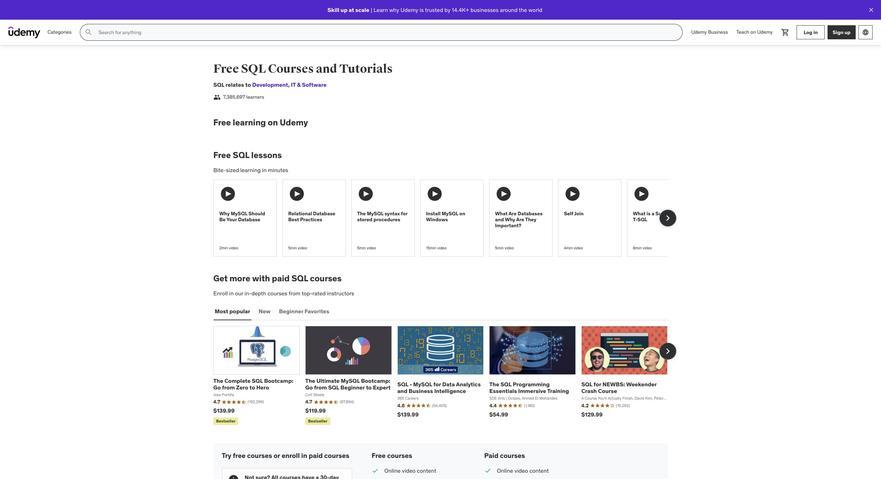 Task type: vqa. For each thing, say whether or not it's contained in the screenshot.


Task type: locate. For each thing, give the bounding box(es) containing it.
1 vertical spatial is
[[647, 211, 651, 217]]

to left expert
[[366, 384, 372, 392]]

weekender
[[626, 381, 657, 389]]

on right teach
[[751, 29, 756, 35]]

small image down free courses in the left bottom of the page
[[372, 468, 379, 476]]

0 horizontal spatial is
[[420, 6, 424, 13]]

to up 7,385,697 learners
[[245, 81, 251, 88]]

1 5min from the left
[[288, 246, 297, 251]]

the inside the sql programming essentials immersive training
[[490, 381, 499, 389]]

udemy
[[401, 6, 418, 13], [692, 29, 707, 35], [758, 29, 773, 35], [280, 117, 308, 128]]

bootcamp: inside the complete sql bootcamp: go from zero to hero
[[264, 378, 294, 385]]

carousel element
[[213, 180, 691, 257], [213, 327, 676, 427]]

0 horizontal spatial small image
[[372, 468, 379, 476]]

programming
[[513, 381, 550, 389]]

5min video down stored
[[357, 246, 376, 251]]

5min down "important?"
[[495, 246, 504, 251]]

t-
[[633, 217, 638, 223]]

data
[[442, 381, 455, 389]]

business left teach
[[708, 29, 728, 35]]

0 horizontal spatial online
[[385, 468, 401, 475]]

free for free learning on udemy
[[213, 117, 231, 128]]

free learning on udemy
[[213, 117, 308, 128]]

1 horizontal spatial database
[[313, 211, 335, 217]]

1 5min video from the left
[[288, 246, 307, 251]]

the for the sql programming essentials immersive training
[[490, 381, 499, 389]]

beginner right the ultimate
[[341, 384, 365, 392]]

udemy business link
[[687, 24, 733, 41]]

database inside why mysql should be your database
[[238, 217, 260, 223]]

1 horizontal spatial beginner
[[341, 384, 365, 392]]

sql inside the ultimate mysql bootcamp: go from sql beginner to expert
[[328, 384, 339, 392]]

1 horizontal spatial online
[[497, 468, 513, 475]]

the
[[519, 6, 527, 13]]

2 5min from the left
[[357, 246, 366, 251]]

lessons
[[251, 150, 282, 161]]

on inside teach on udemy link
[[751, 29, 756, 35]]

at
[[349, 6, 354, 13]]

what is a subquery in t-sql
[[633, 211, 684, 223]]

3 5min from the left
[[495, 246, 504, 251]]

and inside what are databases and why are they important?
[[495, 217, 504, 223]]

go inside the complete sql bootcamp: go from zero to hero
[[213, 384, 221, 392]]

beginner
[[279, 308, 303, 315], [341, 384, 365, 392]]

0 horizontal spatial business
[[409, 388, 433, 395]]

1 bootcamp: from the left
[[264, 378, 294, 385]]

1 horizontal spatial small image
[[484, 468, 492, 476]]

video right 15min
[[437, 246, 447, 251]]

self join
[[564, 211, 584, 217]]

mysql right -
[[413, 381, 432, 389]]

the for the ultimate mysql bootcamp: go from sql beginner to expert
[[305, 378, 315, 385]]

on for install mysql on windows
[[460, 211, 465, 217]]

and left databases
[[495, 217, 504, 223]]

0 vertical spatial carousel element
[[213, 180, 691, 257]]

up left the at
[[341, 6, 348, 13]]

0 horizontal spatial go
[[213, 384, 221, 392]]

5min down best
[[288, 246, 297, 251]]

subquery
[[656, 211, 678, 217]]

what left a
[[633, 211, 646, 217]]

1 vertical spatial beginner
[[341, 384, 365, 392]]

sql for newbs: weekender crash course
[[582, 381, 657, 395]]

1 online from the left
[[385, 468, 401, 475]]

5min
[[288, 246, 297, 251], [357, 246, 366, 251], [495, 246, 504, 251]]

sql - mysql for data analytics and business intelligence link
[[398, 381, 481, 395]]

1 what from the left
[[495, 211, 508, 217]]

0 vertical spatial beginner
[[279, 308, 303, 315]]

2 online video content from the left
[[497, 468, 549, 475]]

learners
[[246, 94, 264, 100]]

on right windows
[[460, 211, 465, 217]]

why
[[219, 211, 230, 217], [505, 217, 515, 223]]

mysql right install
[[442, 211, 458, 217]]

sql relates to development it & software
[[213, 81, 327, 88]]

video right 8min
[[643, 246, 652, 251]]

in
[[814, 29, 818, 35], [262, 167, 267, 174], [680, 211, 684, 217], [229, 290, 234, 297], [301, 452, 307, 461]]

go for the ultimate mysql bootcamp: go from sql beginner to expert
[[305, 384, 313, 392]]

what up "important?"
[[495, 211, 508, 217]]

small image
[[372, 468, 379, 476], [484, 468, 492, 476]]

1 horizontal spatial what
[[633, 211, 646, 217]]

video down free courses in the left bottom of the page
[[402, 468, 416, 475]]

video for what are databases and why are they important?
[[505, 246, 514, 251]]

2 bootcamp: from the left
[[361, 378, 391, 385]]

1 horizontal spatial for
[[434, 381, 441, 389]]

video right 4min
[[574, 246, 583, 251]]

carousel element containing the complete sql bootcamp: go from zero to hero
[[213, 327, 676, 427]]

paid right enroll
[[309, 452, 323, 461]]

from for the ultimate mysql bootcamp: go from sql beginner to expert
[[314, 384, 327, 392]]

0 horizontal spatial and
[[316, 62, 337, 76]]

5min video
[[288, 246, 307, 251], [357, 246, 376, 251], [495, 246, 514, 251]]

1 vertical spatial on
[[268, 117, 278, 128]]

from inside the complete sql bootcamp: go from zero to hero
[[222, 384, 235, 392]]

1 horizontal spatial why
[[505, 217, 515, 223]]

1 small image from the left
[[372, 468, 379, 476]]

and for tutorials
[[316, 62, 337, 76]]

online video content down free courses in the left bottom of the page
[[385, 468, 437, 475]]

0 horizontal spatial database
[[238, 217, 260, 223]]

0 horizontal spatial bootcamp:
[[264, 378, 294, 385]]

online down free courses in the left bottom of the page
[[385, 468, 401, 475]]

business left the data
[[409, 388, 433, 395]]

intelligence
[[434, 388, 466, 395]]

they
[[525, 217, 537, 223]]

to right zero
[[250, 384, 255, 392]]

1 vertical spatial business
[[409, 388, 433, 395]]

more
[[230, 273, 250, 284]]

2 horizontal spatial and
[[495, 217, 504, 223]]

database
[[313, 211, 335, 217], [238, 217, 260, 223]]

learn
[[374, 6, 388, 13]]

the ultimate mysql bootcamp: go from sql beginner to expert
[[305, 378, 391, 392]]

for left the data
[[434, 381, 441, 389]]

to inside the complete sql bootcamp: go from zero to hero
[[250, 384, 255, 392]]

0 vertical spatial business
[[708, 29, 728, 35]]

paid up enroll in our in-depth courses from top-rated instructors
[[272, 273, 290, 284]]

online for free
[[385, 468, 401, 475]]

1 go from the left
[[213, 384, 221, 392]]

courses
[[268, 62, 314, 76]]

to
[[245, 81, 251, 88], [250, 384, 255, 392], [366, 384, 372, 392]]

bootcamp:
[[264, 378, 294, 385], [361, 378, 391, 385]]

content for paid courses
[[530, 468, 549, 475]]

0 horizontal spatial from
[[222, 384, 235, 392]]

2 horizontal spatial 5min video
[[495, 246, 514, 251]]

on for free learning on udemy
[[268, 117, 278, 128]]

1 horizontal spatial online video content
[[497, 468, 549, 475]]

1 horizontal spatial up
[[845, 29, 851, 35]]

1 horizontal spatial 5min video
[[357, 246, 376, 251]]

relates
[[226, 81, 244, 88]]

mysql inside the mysql syntax for stored procedures
[[367, 211, 384, 217]]

0 vertical spatial up
[[341, 6, 348, 13]]

go
[[213, 384, 221, 392], [305, 384, 313, 392]]

submit search image
[[85, 28, 93, 37]]

the left the ultimate
[[305, 378, 315, 385]]

bootcamp: inside the ultimate mysql bootcamp: go from sql beginner to expert
[[361, 378, 391, 385]]

sized
[[226, 167, 239, 174]]

1 horizontal spatial business
[[708, 29, 728, 35]]

2 content from the left
[[530, 468, 549, 475]]

around
[[500, 6, 518, 13]]

go inside the ultimate mysql bootcamp: go from sql beginner to expert
[[305, 384, 313, 392]]

newbs:
[[603, 381, 625, 389]]

for inside "sql - mysql for data analytics and business intelligence"
[[434, 381, 441, 389]]

mysql inside install mysql on windows
[[442, 211, 458, 217]]

0 horizontal spatial what
[[495, 211, 508, 217]]

2 small image from the left
[[484, 468, 492, 476]]

and inside "sql - mysql for data analytics and business intelligence"
[[398, 388, 408, 395]]

5min video for the mysql syntax for stored procedures
[[357, 246, 376, 251]]

and left -
[[398, 388, 408, 395]]

go left the ultimate
[[305, 384, 313, 392]]

1 horizontal spatial and
[[398, 388, 408, 395]]

1 carousel element from the top
[[213, 180, 691, 257]]

video for why mysql should be your database
[[229, 246, 238, 251]]

1 horizontal spatial bootcamp:
[[361, 378, 391, 385]]

0 horizontal spatial online video content
[[385, 468, 437, 475]]

new button
[[257, 303, 272, 320]]

0 horizontal spatial why
[[219, 211, 230, 217]]

what inside what are databases and why are they important?
[[495, 211, 508, 217]]

the left procedures
[[357, 211, 366, 217]]

2 vertical spatial and
[[398, 388, 408, 395]]

from inside the ultimate mysql bootcamp: go from sql beginner to expert
[[314, 384, 327, 392]]

the mysql syntax for stored procedures
[[357, 211, 408, 223]]

for
[[401, 211, 408, 217], [434, 381, 441, 389], [594, 381, 601, 389]]

up right sign
[[845, 29, 851, 35]]

video down paid courses
[[515, 468, 528, 475]]

in left minutes
[[262, 167, 267, 174]]

online video content for paid courses
[[497, 468, 549, 475]]

0 horizontal spatial 5min video
[[288, 246, 307, 251]]

mysql for why
[[231, 211, 247, 217]]

sign up link
[[828, 25, 856, 39]]

up for sign
[[845, 29, 851, 35]]

3 5min video from the left
[[495, 246, 514, 251]]

0 vertical spatial and
[[316, 62, 337, 76]]

is
[[420, 6, 424, 13], [647, 211, 651, 217]]

0 horizontal spatial 5min
[[288, 246, 297, 251]]

1 horizontal spatial 5min
[[357, 246, 366, 251]]

2 what from the left
[[633, 211, 646, 217]]

enroll in our in-depth courses from top-rated instructors
[[213, 290, 354, 297]]

5min video down "important?"
[[495, 246, 514, 251]]

5min for relational database best practices
[[288, 246, 297, 251]]

2 online from the left
[[497, 468, 513, 475]]

paid
[[272, 273, 290, 284], [309, 452, 323, 461]]

0 vertical spatial on
[[751, 29, 756, 35]]

beginner down enroll in our in-depth courses from top-rated instructors
[[279, 308, 303, 315]]

15min video
[[426, 246, 447, 251]]

1 vertical spatial paid
[[309, 452, 323, 461]]

on inside install mysql on windows
[[460, 211, 465, 217]]

1 horizontal spatial is
[[647, 211, 651, 217]]

1 horizontal spatial on
[[460, 211, 465, 217]]

2 horizontal spatial on
[[751, 29, 756, 35]]

for for mysql
[[434, 381, 441, 389]]

0 horizontal spatial for
[[401, 211, 408, 217]]

learning down 7,385,697 learners
[[233, 117, 266, 128]]

go left complete
[[213, 384, 221, 392]]

online down paid courses
[[497, 468, 513, 475]]

on up lessons
[[268, 117, 278, 128]]

rated
[[313, 290, 326, 297]]

1 content from the left
[[417, 468, 437, 475]]

mysql
[[231, 211, 247, 217], [367, 211, 384, 217], [442, 211, 458, 217], [341, 378, 360, 385], [413, 381, 432, 389]]

2 carousel element from the top
[[213, 327, 676, 427]]

online video content down paid courses
[[497, 468, 549, 475]]

0 horizontal spatial on
[[268, 117, 278, 128]]

for right syntax
[[401, 211, 408, 217]]

mysql inside why mysql should be your database
[[231, 211, 247, 217]]

1 horizontal spatial content
[[530, 468, 549, 475]]

2min
[[219, 246, 228, 251]]

your
[[227, 217, 237, 223]]

2 5min video from the left
[[357, 246, 376, 251]]

2 go from the left
[[305, 384, 313, 392]]

free
[[233, 452, 246, 461]]

mysql left syntax
[[367, 211, 384, 217]]

1 vertical spatial and
[[495, 217, 504, 223]]

trusted
[[425, 6, 443, 13]]

video right 2min
[[229, 246, 238, 251]]

small image down paid
[[484, 468, 492, 476]]

next image
[[662, 346, 674, 357]]

for left newbs:
[[594, 381, 601, 389]]

zero
[[236, 384, 248, 392]]

why left 'they'
[[505, 217, 515, 223]]

essentials
[[490, 388, 517, 395]]

video down practices
[[298, 246, 307, 251]]

log in link
[[797, 25, 825, 39]]

0 horizontal spatial content
[[417, 468, 437, 475]]

paid
[[484, 452, 499, 461]]

be
[[219, 217, 226, 223]]

why left should
[[219, 211, 230, 217]]

video down "important?"
[[505, 246, 514, 251]]

15min
[[426, 246, 436, 251]]

is left trusted
[[420, 6, 424, 13]]

2 horizontal spatial 5min
[[495, 246, 504, 251]]

video down stored
[[367, 246, 376, 251]]

database right your
[[238, 217, 260, 223]]

database right relational
[[313, 211, 335, 217]]

0 horizontal spatial beginner
[[279, 308, 303, 315]]

1 horizontal spatial go
[[305, 384, 313, 392]]

free sql lessons
[[213, 150, 282, 161]]

1 online video content from the left
[[385, 468, 437, 475]]

the inside the complete sql bootcamp: go from zero to hero
[[213, 378, 223, 385]]

development link
[[252, 81, 288, 88]]

0 horizontal spatial up
[[341, 6, 348, 13]]

what inside what is a subquery in t-sql
[[633, 211, 646, 217]]

for inside the mysql syntax for stored procedures
[[401, 211, 408, 217]]

online for paid
[[497, 468, 513, 475]]

from
[[289, 290, 301, 297], [222, 384, 235, 392], [314, 384, 327, 392]]

mysql for install
[[442, 211, 458, 217]]

the right analytics on the right of the page
[[490, 381, 499, 389]]

the inside the ultimate mysql bootcamp: go from sql beginner to expert
[[305, 378, 315, 385]]

1 vertical spatial up
[[845, 29, 851, 35]]

what for what are databases and why are they important?
[[495, 211, 508, 217]]

courses
[[310, 273, 342, 284], [268, 290, 287, 297], [247, 452, 272, 461], [324, 452, 349, 461], [387, 452, 412, 461], [500, 452, 525, 461]]

content for free courses
[[417, 468, 437, 475]]

in right next icon
[[680, 211, 684, 217]]

0 horizontal spatial paid
[[272, 273, 290, 284]]

online video content for free courses
[[385, 468, 437, 475]]

analytics
[[456, 381, 481, 389]]

most popular
[[215, 308, 250, 315]]

1 vertical spatial carousel element
[[213, 327, 676, 427]]

the inside the mysql syntax for stored procedures
[[357, 211, 366, 217]]

and up "software"
[[316, 62, 337, 76]]

2 vertical spatial on
[[460, 211, 465, 217]]

learning
[[233, 117, 266, 128], [240, 167, 261, 174]]

-
[[410, 381, 412, 389]]

video for relational database best practices
[[298, 246, 307, 251]]

free for free courses
[[372, 452, 386, 461]]

learning down free sql lessons
[[240, 167, 261, 174]]

is left a
[[647, 211, 651, 217]]

2 horizontal spatial from
[[314, 384, 327, 392]]

get
[[213, 273, 228, 284]]

the left complete
[[213, 378, 223, 385]]

5min video down best
[[288, 246, 307, 251]]

popular
[[229, 308, 250, 315]]

businesses
[[471, 6, 499, 13]]

5min down stored
[[357, 246, 366, 251]]

up for skill
[[341, 6, 348, 13]]

what
[[495, 211, 508, 217], [633, 211, 646, 217]]

2 horizontal spatial for
[[594, 381, 601, 389]]

mysql right the be
[[231, 211, 247, 217]]

mysql right the ultimate
[[341, 378, 360, 385]]

&
[[297, 81, 301, 88]]

udemy image
[[8, 26, 40, 38]]

content
[[417, 468, 437, 475], [530, 468, 549, 475]]



Task type: describe. For each thing, give the bounding box(es) containing it.
beginner inside button
[[279, 308, 303, 315]]

sign
[[833, 29, 844, 35]]

database inside relational database best practices
[[313, 211, 335, 217]]

video for install mysql on windows
[[437, 246, 447, 251]]

in right enroll
[[301, 452, 307, 461]]

paid courses
[[484, 452, 525, 461]]

teach
[[737, 29, 750, 35]]

to inside the ultimate mysql bootcamp: go from sql beginner to expert
[[366, 384, 372, 392]]

1 horizontal spatial from
[[289, 290, 301, 297]]

0 vertical spatial learning
[[233, 117, 266, 128]]

is inside what is a subquery in t-sql
[[647, 211, 651, 217]]

the for the complete sql bootcamp: go from zero to hero
[[213, 378, 223, 385]]

development
[[252, 81, 288, 88]]

carousel element containing why mysql should be your database
[[213, 180, 691, 257]]

in-
[[245, 290, 252, 297]]

for inside sql for newbs: weekender crash course
[[594, 381, 601, 389]]

crash
[[582, 388, 597, 395]]

4min video
[[564, 246, 583, 251]]

the sql programming essentials immersive training link
[[490, 381, 569, 395]]

5min for what are databases and why are they important?
[[495, 246, 504, 251]]

why mysql should be your database
[[219, 211, 265, 223]]

try
[[222, 452, 231, 461]]

with
[[252, 273, 270, 284]]

install
[[426, 211, 441, 217]]

important?
[[495, 223, 522, 229]]

bite-
[[213, 167, 226, 174]]

mysql inside the ultimate mysql bootcamp: go from sql beginner to expert
[[341, 378, 360, 385]]

Search for anything text field
[[97, 26, 674, 38]]

relational
[[288, 211, 312, 217]]

sql inside sql for newbs: weekender crash course
[[582, 381, 593, 389]]

sql for newbs: weekender crash course link
[[582, 381, 657, 395]]

scale
[[356, 6, 370, 13]]

2min video
[[219, 246, 238, 251]]

windows
[[426, 217, 448, 223]]

small image
[[213, 94, 220, 101]]

sql inside the complete sql bootcamp: go from zero to hero
[[252, 378, 263, 385]]

free courses
[[372, 452, 412, 461]]

get more with paid sql courses
[[213, 273, 342, 284]]

join
[[574, 211, 584, 217]]

free for free sql lessons
[[213, 150, 231, 161]]

why inside what are databases and why are they important?
[[505, 217, 515, 223]]

try free courses or enroll in paid courses
[[222, 452, 349, 461]]

bite-sized learning in minutes
[[213, 167, 288, 174]]

depth
[[252, 290, 266, 297]]

instructors
[[327, 290, 354, 297]]

teach on udemy link
[[733, 24, 777, 41]]

self
[[564, 211, 574, 217]]

video for what is a subquery in t-sql
[[643, 246, 652, 251]]

immersive
[[518, 388, 546, 395]]

0 vertical spatial paid
[[272, 273, 290, 284]]

sql inside the sql programming essentials immersive training
[[501, 381, 512, 389]]

udemy business
[[692, 29, 728, 35]]

1 vertical spatial learning
[[240, 167, 261, 174]]

are left 'they'
[[516, 217, 524, 223]]

sql inside "sql - mysql for data analytics and business intelligence"
[[398, 381, 409, 389]]

small image for free courses
[[372, 468, 379, 476]]

choose a language image
[[862, 29, 869, 36]]

7,385,697 learners
[[223, 94, 264, 100]]

4min
[[564, 246, 573, 251]]

in inside what is a subquery in t-sql
[[680, 211, 684, 217]]

hero
[[256, 384, 269, 392]]

why inside why mysql should be your database
[[219, 211, 230, 217]]

from for the complete sql bootcamp: go from zero to hero
[[222, 384, 235, 392]]

free for free sql courses and tutorials
[[213, 62, 239, 76]]

business inside "sql - mysql for data analytics and business intelligence"
[[409, 388, 433, 395]]

the complete sql bootcamp: go from zero to hero link
[[213, 378, 294, 392]]

log in
[[804, 29, 818, 35]]

in left our
[[229, 290, 234, 297]]

install mysql on windows
[[426, 211, 465, 223]]

tutorials
[[339, 62, 393, 76]]

top-
[[302, 290, 313, 297]]

mysql for the
[[367, 211, 384, 217]]

sql inside what is a subquery in t-sql
[[638, 217, 648, 223]]

syntax
[[385, 211, 400, 217]]

beginner favorites
[[279, 308, 329, 315]]

log
[[804, 29, 813, 35]]

stored
[[357, 217, 373, 223]]

and for why
[[495, 217, 504, 223]]

5min for the mysql syntax for stored procedures
[[357, 246, 366, 251]]

skill
[[328, 6, 339, 13]]

should
[[249, 211, 265, 217]]

next image
[[662, 213, 674, 224]]

0 vertical spatial is
[[420, 6, 424, 13]]

14.4k+
[[452, 6, 469, 13]]

minutes
[[268, 167, 288, 174]]

video for the mysql syntax for stored procedures
[[367, 246, 376, 251]]

bootcamp: for to
[[361, 378, 391, 385]]

the sql programming essentials immersive training
[[490, 381, 569, 395]]

ultimate
[[317, 378, 340, 385]]

our
[[235, 290, 243, 297]]

why
[[389, 6, 399, 13]]

most popular button
[[213, 303, 252, 320]]

it
[[291, 81, 296, 88]]

it & software link
[[288, 81, 327, 88]]

a
[[652, 211, 655, 217]]

by
[[445, 6, 451, 13]]

7,385,697
[[223, 94, 245, 100]]

sql - mysql for data analytics and business intelligence
[[398, 381, 481, 395]]

small image for paid courses
[[484, 468, 492, 476]]

shopping cart with 0 items image
[[782, 28, 790, 37]]

close image
[[868, 6, 875, 13]]

what for what is a subquery in t-sql
[[633, 211, 646, 217]]

practices
[[300, 217, 322, 223]]

beginner inside the ultimate mysql bootcamp: go from sql beginner to expert
[[341, 384, 365, 392]]

are up "important?"
[[509, 211, 517, 217]]

5min video for relational database best practices
[[288, 246, 307, 251]]

the for the mysql syntax for stored procedures
[[357, 211, 366, 217]]

go for the complete sql bootcamp: go from zero to hero
[[213, 384, 221, 392]]

1 horizontal spatial paid
[[309, 452, 323, 461]]

or
[[274, 452, 280, 461]]

in right log
[[814, 29, 818, 35]]

bootcamp: for hero
[[264, 378, 294, 385]]

for for syntax
[[401, 211, 408, 217]]

expert
[[373, 384, 391, 392]]

what are databases and why are they important?
[[495, 211, 543, 229]]

the complete sql bootcamp: go from zero to hero
[[213, 378, 294, 392]]

5min video for what are databases and why are they important?
[[495, 246, 514, 251]]

|
[[371, 6, 372, 13]]

video for self join
[[574, 246, 583, 251]]

new
[[259, 308, 271, 315]]

enroll
[[282, 452, 300, 461]]

databases
[[518, 211, 543, 217]]

world
[[529, 6, 543, 13]]

8min video
[[633, 246, 652, 251]]

mysql inside "sql - mysql for data analytics and business intelligence"
[[413, 381, 432, 389]]

categories
[[48, 29, 72, 35]]

complete
[[225, 378, 251, 385]]

course
[[598, 388, 617, 395]]



